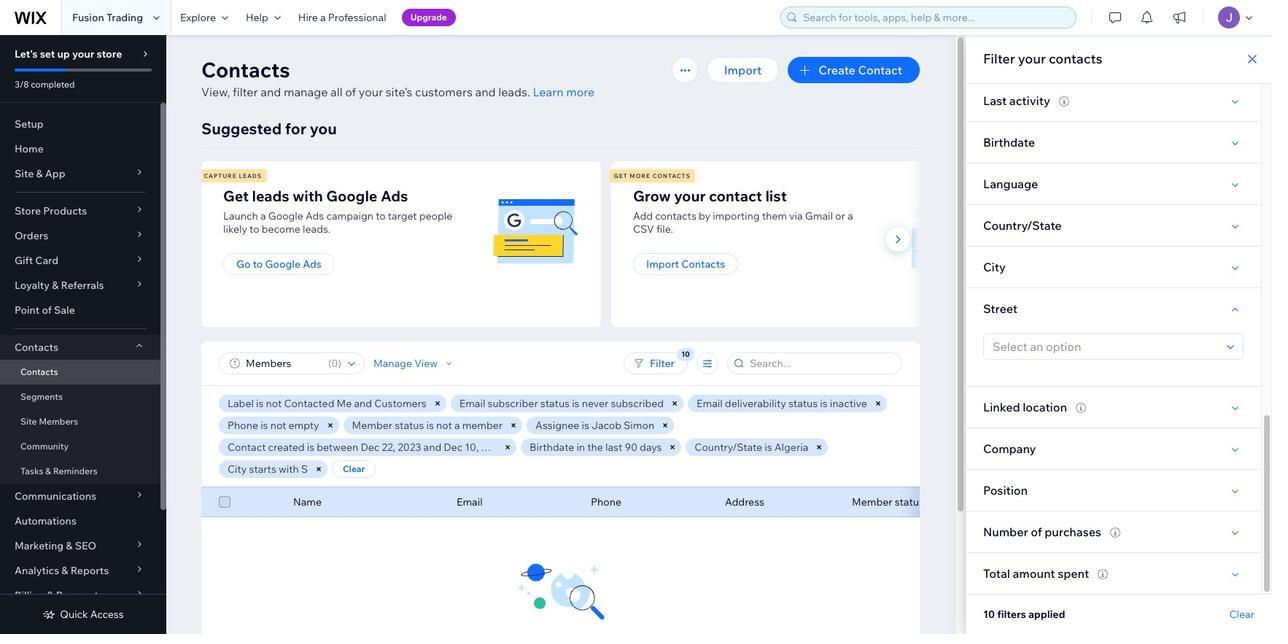 Task type: vqa. For each thing, say whether or not it's contained in the screenshot.
bottommost CANCEL button
no



Task type: describe. For each thing, give the bounding box(es) containing it.
total
[[984, 566, 1011, 581]]

0 vertical spatial ads
[[381, 187, 408, 205]]

country/state is algeria
[[695, 441, 809, 454]]

trading
[[107, 11, 143, 24]]

ads inside go to google ads button
[[303, 258, 322, 271]]

is left jacob
[[582, 419, 590, 432]]

people
[[419, 209, 453, 223]]

contact
[[709, 187, 763, 205]]

referrals
[[61, 279, 104, 292]]

site & app button
[[0, 161, 161, 186]]

last activity
[[984, 93, 1051, 108]]

them
[[762, 209, 787, 223]]

sale
[[54, 304, 75, 317]]

get
[[223, 187, 249, 205]]

get more contacts
[[614, 172, 691, 180]]

with for google
[[293, 187, 323, 205]]

learn
[[533, 85, 564, 99]]

email down 10, at the bottom left of page
[[457, 496, 483, 509]]

more
[[567, 85, 595, 99]]

suggested
[[201, 119, 282, 138]]

filter your contacts
[[984, 50, 1103, 67]]

phone for phone
[[591, 496, 622, 509]]

communications
[[15, 490, 96, 503]]

s
[[301, 463, 308, 476]]

import contacts
[[647, 258, 726, 271]]

a inside the grow your contact list add contacts by importing them via gmail or a csv file.
[[848, 209, 854, 223]]

segments
[[20, 391, 63, 402]]

home link
[[0, 136, 161, 161]]

list containing get leads with google ads
[[199, 161, 1017, 327]]

leads
[[252, 187, 290, 205]]

)
[[338, 357, 342, 370]]

with for s
[[279, 463, 299, 476]]

created
[[268, 441, 305, 454]]

not for contacted
[[266, 397, 282, 410]]

list
[[766, 187, 787, 205]]

1 vertical spatial google
[[268, 209, 304, 223]]

orders
[[15, 229, 48, 242]]

city starts with s
[[228, 463, 308, 476]]

to left target
[[376, 209, 386, 223]]

professional
[[328, 11, 387, 24]]

90
[[625, 441, 638, 454]]

store
[[97, 47, 122, 61]]

jacob
[[592, 419, 622, 432]]

birthdate in the last 90 days
[[530, 441, 662, 454]]

tasks & reminders link
[[0, 459, 161, 484]]

member status
[[853, 496, 925, 509]]

billing
[[15, 589, 45, 602]]

fusion
[[72, 11, 104, 24]]

3/8 completed
[[15, 79, 75, 90]]

a inside "get leads with google ads launch a google ads campaign to target people likely to become leads."
[[261, 209, 266, 223]]

2 2023 from the left
[[481, 441, 505, 454]]

(
[[328, 357, 332, 370]]

label is not contacted me and customers
[[228, 397, 427, 410]]

phone for phone is not empty
[[228, 419, 258, 432]]

home
[[15, 142, 44, 155]]

quick
[[60, 608, 88, 621]]

reminders
[[53, 466, 98, 477]]

language
[[984, 177, 1039, 191]]

me
[[337, 397, 352, 410]]

upgrade button
[[402, 9, 456, 26]]

point of sale
[[15, 304, 75, 317]]

1 dec from the left
[[361, 441, 380, 454]]

days
[[640, 441, 662, 454]]

billing & payments button
[[0, 583, 161, 608]]

( 0 )
[[328, 357, 342, 370]]

filter for filter your contacts
[[984, 50, 1016, 67]]

& for analytics
[[62, 564, 68, 577]]

by
[[699, 209, 711, 223]]

contact inside button
[[859, 63, 903, 77]]

contacted
[[284, 397, 335, 410]]

0
[[332, 357, 338, 370]]

filters
[[998, 608, 1027, 621]]

marketing
[[15, 539, 64, 553]]

a right hire
[[320, 11, 326, 24]]

contacts button
[[0, 335, 161, 360]]

setup
[[15, 118, 44, 131]]

contacts inside the contacts view, filter and manage all of your site's customers and leads. learn more
[[201, 57, 290, 82]]

leads. inside the contacts view, filter and manage all of your site's customers and leads. learn more
[[499, 85, 531, 99]]

manage view
[[374, 357, 438, 370]]

is left never
[[572, 397, 580, 410]]

go to google ads button
[[223, 253, 335, 275]]

launch
[[223, 209, 258, 223]]

file.
[[657, 223, 674, 236]]

more
[[630, 172, 651, 180]]

capture leads
[[204, 172, 262, 180]]

to inside button
[[253, 258, 263, 271]]

point of sale link
[[0, 298, 161, 323]]

all
[[331, 85, 343, 99]]

and right filter
[[261, 85, 281, 99]]

site members link
[[0, 409, 161, 434]]

last
[[984, 93, 1007, 108]]

point
[[15, 304, 40, 317]]

payments
[[56, 589, 104, 602]]

your inside the grow your contact list add contacts by importing them via gmail or a csv file.
[[675, 187, 706, 205]]

create
[[819, 63, 856, 77]]

total amount spent
[[984, 566, 1090, 581]]

and right customers
[[475, 85, 496, 99]]

city for city
[[984, 260, 1006, 274]]

never
[[582, 397, 609, 410]]

let's
[[15, 47, 38, 61]]

country/state for country/state is algeria
[[695, 441, 763, 454]]

loyalty & referrals
[[15, 279, 104, 292]]

up
[[57, 47, 70, 61]]

tasks
[[20, 466, 43, 477]]

set
[[40, 47, 55, 61]]

& for loyalty
[[52, 279, 59, 292]]

and right me
[[354, 397, 372, 410]]

name
[[293, 496, 322, 509]]

marketing & seo
[[15, 539, 96, 553]]

1 horizontal spatial clear button
[[1230, 608, 1255, 621]]

assignee
[[536, 419, 580, 432]]

of for number of purchases
[[1031, 525, 1043, 539]]

10,
[[465, 441, 479, 454]]

completed
[[31, 79, 75, 90]]

3/8
[[15, 79, 29, 90]]

is left empty
[[261, 419, 268, 432]]

birthdate for birthdate in the last 90 days
[[530, 441, 575, 454]]

hire a professional
[[298, 11, 387, 24]]

& for site
[[36, 167, 43, 180]]



Task type: locate. For each thing, give the bounding box(es) containing it.
10 filters applied
[[984, 608, 1066, 621]]

1 horizontal spatial contact
[[859, 63, 903, 77]]

& right the tasks
[[45, 466, 51, 477]]

1 horizontal spatial 2023
[[481, 441, 505, 454]]

member for member status is not a member
[[352, 419, 393, 432]]

address
[[726, 496, 765, 509]]

get
[[614, 172, 628, 180]]

tasks & reminders
[[20, 466, 98, 477]]

contacts
[[201, 57, 290, 82], [682, 258, 726, 271], [15, 341, 58, 354], [20, 366, 58, 377]]

& for billing
[[47, 589, 54, 602]]

explore
[[180, 11, 216, 24]]

of inside sidebar element
[[42, 304, 52, 317]]

applied
[[1029, 608, 1066, 621]]

spent
[[1058, 566, 1090, 581]]

your
[[72, 47, 94, 61], [1019, 50, 1047, 67], [359, 85, 383, 99], [675, 187, 706, 205]]

view
[[415, 357, 438, 370]]

not up created on the bottom
[[271, 419, 286, 432]]

grow
[[634, 187, 671, 205]]

empty
[[289, 419, 319, 432]]

email up member
[[460, 397, 486, 410]]

to right likely
[[250, 223, 260, 236]]

automations link
[[0, 509, 161, 534]]

or
[[836, 209, 846, 223]]

city up street
[[984, 260, 1006, 274]]

country/state down language
[[984, 218, 1062, 233]]

2023
[[398, 441, 421, 454], [481, 441, 505, 454]]

dec left 22,
[[361, 441, 380, 454]]

filter
[[233, 85, 258, 99]]

2023 right 10, at the bottom left of page
[[481, 441, 505, 454]]

2 vertical spatial google
[[265, 258, 301, 271]]

0 vertical spatial country/state
[[984, 218, 1062, 233]]

email subscriber status is never subscribed
[[460, 397, 664, 410]]

analytics & reports button
[[0, 558, 161, 583]]

leads. right become
[[303, 223, 331, 236]]

gmail
[[806, 209, 833, 223]]

Unsaved view field
[[242, 353, 324, 374]]

& for marketing
[[66, 539, 73, 553]]

site members
[[20, 416, 78, 427]]

location
[[1023, 400, 1068, 415]]

& right 'billing'
[[47, 589, 54, 602]]

0 horizontal spatial import
[[647, 258, 680, 271]]

1 vertical spatial clear
[[1230, 608, 1255, 621]]

birthdate down the 'assignee'
[[530, 441, 575, 454]]

country/state down 'deliverability'
[[695, 441, 763, 454]]

the
[[588, 441, 604, 454]]

activity
[[1010, 93, 1051, 108]]

0 vertical spatial google
[[326, 187, 378, 205]]

contacts up filter
[[201, 57, 290, 82]]

site for site & app
[[15, 167, 34, 180]]

a left member
[[455, 419, 460, 432]]

your inside sidebar element
[[72, 47, 94, 61]]

0 vertical spatial filter
[[984, 50, 1016, 67]]

setup link
[[0, 112, 161, 136]]

of inside the contacts view, filter and manage all of your site's customers and leads. learn more
[[345, 85, 356, 99]]

label
[[228, 397, 254, 410]]

contacts down by
[[682, 258, 726, 271]]

& right loyalty
[[52, 279, 59, 292]]

card
[[35, 254, 59, 267]]

Select an option field
[[989, 334, 1223, 359]]

your right the up on the left of the page
[[72, 47, 94, 61]]

a right or
[[848, 209, 854, 223]]

0 vertical spatial site
[[15, 167, 34, 180]]

site's
[[386, 85, 413, 99]]

1 vertical spatial ads
[[306, 209, 324, 223]]

google inside go to google ads button
[[265, 258, 301, 271]]

member
[[352, 419, 393, 432], [853, 496, 893, 509]]

2 vertical spatial of
[[1031, 525, 1043, 539]]

contacts inside popup button
[[15, 341, 58, 354]]

help
[[246, 11, 268, 24]]

email left 'deliverability'
[[697, 397, 723, 410]]

Search for tools, apps, help & more... field
[[799, 7, 1072, 28]]

gift card button
[[0, 248, 161, 273]]

inactive
[[830, 397, 868, 410]]

of for point of sale
[[42, 304, 52, 317]]

1 vertical spatial contacts
[[656, 209, 697, 223]]

manage view button
[[374, 357, 456, 370]]

email for email deliverability status is inactive
[[697, 397, 723, 410]]

not for empty
[[271, 419, 286, 432]]

0 vertical spatial clear
[[343, 463, 365, 474]]

reports
[[71, 564, 109, 577]]

0 horizontal spatial clear
[[343, 463, 365, 474]]

1 vertical spatial phone
[[591, 496, 622, 509]]

1 vertical spatial clear button
[[1230, 608, 1255, 621]]

& inside popup button
[[66, 539, 73, 553]]

1 horizontal spatial country/state
[[984, 218, 1062, 233]]

not left member
[[436, 419, 452, 432]]

is down customers
[[427, 419, 434, 432]]

and
[[261, 85, 281, 99], [475, 85, 496, 99], [354, 397, 372, 410], [424, 441, 442, 454]]

algeria
[[775, 441, 809, 454]]

import button
[[707, 57, 780, 83]]

phone
[[228, 419, 258, 432], [591, 496, 622, 509]]

1 vertical spatial birthdate
[[530, 441, 575, 454]]

1 horizontal spatial phone
[[591, 496, 622, 509]]

contact right "create" at the top right
[[859, 63, 903, 77]]

to right go on the top of the page
[[253, 258, 263, 271]]

1 horizontal spatial city
[[984, 260, 1006, 274]]

& left reports
[[62, 564, 68, 577]]

Search... field
[[746, 353, 898, 374]]

with inside "get leads with google ads launch a google ads campaign to target people likely to become leads."
[[293, 187, 323, 205]]

site down segments
[[20, 416, 37, 427]]

0 vertical spatial phone
[[228, 419, 258, 432]]

0 horizontal spatial member
[[352, 419, 393, 432]]

0 horizontal spatial of
[[42, 304, 52, 317]]

google down become
[[265, 258, 301, 271]]

0 horizontal spatial 2023
[[398, 441, 421, 454]]

of
[[345, 85, 356, 99], [42, 304, 52, 317], [1031, 525, 1043, 539]]

between
[[317, 441, 359, 454]]

leads. inside "get leads with google ads launch a google ads campaign to target people likely to become leads."
[[303, 223, 331, 236]]

& left app
[[36, 167, 43, 180]]

filter up last
[[984, 50, 1016, 67]]

grow your contact list add contacts by importing them via gmail or a csv file.
[[634, 187, 854, 236]]

of right all
[[345, 85, 356, 99]]

site & app
[[15, 167, 65, 180]]

upgrade
[[411, 12, 447, 23]]

1 horizontal spatial of
[[345, 85, 356, 99]]

city for city starts with s
[[228, 463, 247, 476]]

1 horizontal spatial birthdate
[[984, 135, 1036, 150]]

contacts up activity
[[1049, 50, 1103, 67]]

go
[[236, 258, 251, 271]]

import contacts button
[[634, 253, 739, 275]]

create contact
[[819, 63, 903, 77]]

store products
[[15, 204, 87, 218]]

learn more button
[[533, 83, 595, 101]]

1 horizontal spatial dec
[[444, 441, 463, 454]]

None checkbox
[[219, 493, 231, 511]]

& left seo
[[66, 539, 73, 553]]

1 vertical spatial country/state
[[695, 441, 763, 454]]

your up by
[[675, 187, 706, 205]]

0 vertical spatial member
[[352, 419, 393, 432]]

site down home
[[15, 167, 34, 180]]

list
[[199, 161, 1017, 327]]

0 vertical spatial of
[[345, 85, 356, 99]]

contacts left by
[[656, 209, 697, 223]]

member for member status
[[853, 496, 893, 509]]

assignee is jacob simon
[[536, 419, 655, 432]]

ads
[[381, 187, 408, 205], [306, 209, 324, 223], [303, 258, 322, 271]]

via
[[790, 209, 803, 223]]

number
[[984, 525, 1029, 539]]

email
[[460, 397, 486, 410], [697, 397, 723, 410], [457, 496, 483, 509]]

0 vertical spatial contact
[[859, 63, 903, 77]]

phone down last
[[591, 496, 622, 509]]

google down the leads
[[268, 209, 304, 223]]

birthdate for birthdate
[[984, 135, 1036, 150]]

country/state for country/state
[[984, 218, 1062, 233]]

1 2023 from the left
[[398, 441, 421, 454]]

email for email subscriber status is never subscribed
[[460, 397, 486, 410]]

0 horizontal spatial phone
[[228, 419, 258, 432]]

suggested for you
[[201, 119, 337, 138]]

0 vertical spatial contacts
[[1049, 50, 1103, 67]]

leads.
[[499, 85, 531, 99], [303, 223, 331, 236]]

not up phone is not empty
[[266, 397, 282, 410]]

1 vertical spatial member
[[853, 496, 893, 509]]

0 horizontal spatial country/state
[[695, 441, 763, 454]]

0 vertical spatial with
[[293, 187, 323, 205]]

site inside popup button
[[15, 167, 34, 180]]

gift
[[15, 254, 33, 267]]

leads. left learn
[[499, 85, 531, 99]]

is up s
[[307, 441, 315, 454]]

contacts link
[[0, 360, 161, 385]]

0 vertical spatial import
[[725, 63, 762, 77]]

and down member status is not a member
[[424, 441, 442, 454]]

is right label at the left of page
[[256, 397, 264, 410]]

subscriber
[[488, 397, 538, 410]]

filter button
[[624, 353, 688, 374]]

1 horizontal spatial member
[[853, 496, 893, 509]]

2 dec from the left
[[444, 441, 463, 454]]

orders button
[[0, 223, 161, 248]]

filter inside button
[[650, 357, 675, 370]]

0 horizontal spatial clear button
[[332, 461, 376, 478]]

import for import
[[725, 63, 762, 77]]

a down the leads
[[261, 209, 266, 223]]

become
[[262, 223, 301, 236]]

& for tasks
[[45, 466, 51, 477]]

of left 'sale'
[[42, 304, 52, 317]]

import for import contacts
[[647, 258, 680, 271]]

fusion trading
[[72, 11, 143, 24]]

0 horizontal spatial contact
[[228, 441, 266, 454]]

with left s
[[279, 463, 299, 476]]

google
[[326, 187, 378, 205], [268, 209, 304, 223], [265, 258, 301, 271]]

filter up subscribed
[[650, 357, 675, 370]]

1 vertical spatial filter
[[650, 357, 675, 370]]

0 horizontal spatial dec
[[361, 441, 380, 454]]

1 vertical spatial with
[[279, 463, 299, 476]]

with
[[293, 187, 323, 205], [279, 463, 299, 476]]

0 vertical spatial leads.
[[499, 85, 531, 99]]

birthdate
[[984, 135, 1036, 150], [530, 441, 575, 454]]

phone down label at the left of page
[[228, 419, 258, 432]]

company
[[984, 442, 1037, 456]]

your left site's
[[359, 85, 383, 99]]

1 vertical spatial city
[[228, 463, 247, 476]]

& inside dropdown button
[[62, 564, 68, 577]]

1 vertical spatial site
[[20, 416, 37, 427]]

1 vertical spatial of
[[42, 304, 52, 317]]

1 vertical spatial import
[[647, 258, 680, 271]]

contacts up segments
[[20, 366, 58, 377]]

add
[[634, 209, 653, 223]]

is
[[256, 397, 264, 410], [572, 397, 580, 410], [821, 397, 828, 410], [261, 419, 268, 432], [427, 419, 434, 432], [582, 419, 590, 432], [307, 441, 315, 454], [765, 441, 773, 454]]

seo
[[75, 539, 96, 553]]

0 horizontal spatial leads.
[[303, 223, 331, 236]]

contacts down 'point of sale' on the left of page
[[15, 341, 58, 354]]

contacts inside the grow your contact list add contacts by importing them via gmail or a csv file.
[[656, 209, 697, 223]]

subscribed
[[611, 397, 664, 410]]

site for site members
[[20, 416, 37, 427]]

clear
[[343, 463, 365, 474], [1230, 608, 1255, 621]]

last
[[606, 441, 623, 454]]

2 horizontal spatial of
[[1031, 525, 1043, 539]]

1 horizontal spatial leads.
[[499, 85, 531, 99]]

of right number
[[1031, 525, 1043, 539]]

contacts inside button
[[682, 258, 726, 271]]

0 horizontal spatial contacts
[[656, 209, 697, 223]]

segments link
[[0, 385, 161, 409]]

birthdate up language
[[984, 135, 1036, 150]]

0 horizontal spatial birthdate
[[530, 441, 575, 454]]

1 vertical spatial contact
[[228, 441, 266, 454]]

1 horizontal spatial filter
[[984, 50, 1016, 67]]

street
[[984, 301, 1018, 316]]

importing
[[713, 209, 760, 223]]

your up activity
[[1019, 50, 1047, 67]]

1 horizontal spatial import
[[725, 63, 762, 77]]

sidebar element
[[0, 35, 166, 634]]

0 vertical spatial clear button
[[332, 461, 376, 478]]

help button
[[237, 0, 290, 35]]

ads down "get leads with google ads launch a google ads campaign to target people likely to become leads." on the left top
[[303, 258, 322, 271]]

ads left campaign on the left top of the page
[[306, 209, 324, 223]]

is left inactive in the right of the page
[[821, 397, 828, 410]]

2023 right 22,
[[398, 441, 421, 454]]

with right the leads
[[293, 187, 323, 205]]

0 horizontal spatial city
[[228, 463, 247, 476]]

dec left 10, at the bottom left of page
[[444, 441, 463, 454]]

loyalty
[[15, 279, 50, 292]]

&
[[36, 167, 43, 180], [52, 279, 59, 292], [45, 466, 51, 477], [66, 539, 73, 553], [62, 564, 68, 577], [47, 589, 54, 602]]

clear button
[[332, 461, 376, 478], [1230, 608, 1255, 621]]

10
[[984, 608, 996, 621]]

filter for filter
[[650, 357, 675, 370]]

member status is not a member
[[352, 419, 503, 432]]

0 vertical spatial city
[[984, 260, 1006, 274]]

go to google ads
[[236, 258, 322, 271]]

1 horizontal spatial clear
[[1230, 608, 1255, 621]]

& inside popup button
[[36, 167, 43, 180]]

simon
[[624, 419, 655, 432]]

your inside the contacts view, filter and manage all of your site's customers and leads. learn more
[[359, 85, 383, 99]]

contact up starts
[[228, 441, 266, 454]]

ads up target
[[381, 187, 408, 205]]

city left starts
[[228, 463, 247, 476]]

contacts
[[653, 172, 691, 180]]

2 vertical spatial ads
[[303, 258, 322, 271]]

likely
[[223, 223, 247, 236]]

1 horizontal spatial contacts
[[1049, 50, 1103, 67]]

1 vertical spatial leads.
[[303, 223, 331, 236]]

0 vertical spatial birthdate
[[984, 135, 1036, 150]]

google up campaign on the left top of the page
[[326, 187, 378, 205]]

is left algeria
[[765, 441, 773, 454]]

0 horizontal spatial filter
[[650, 357, 675, 370]]



